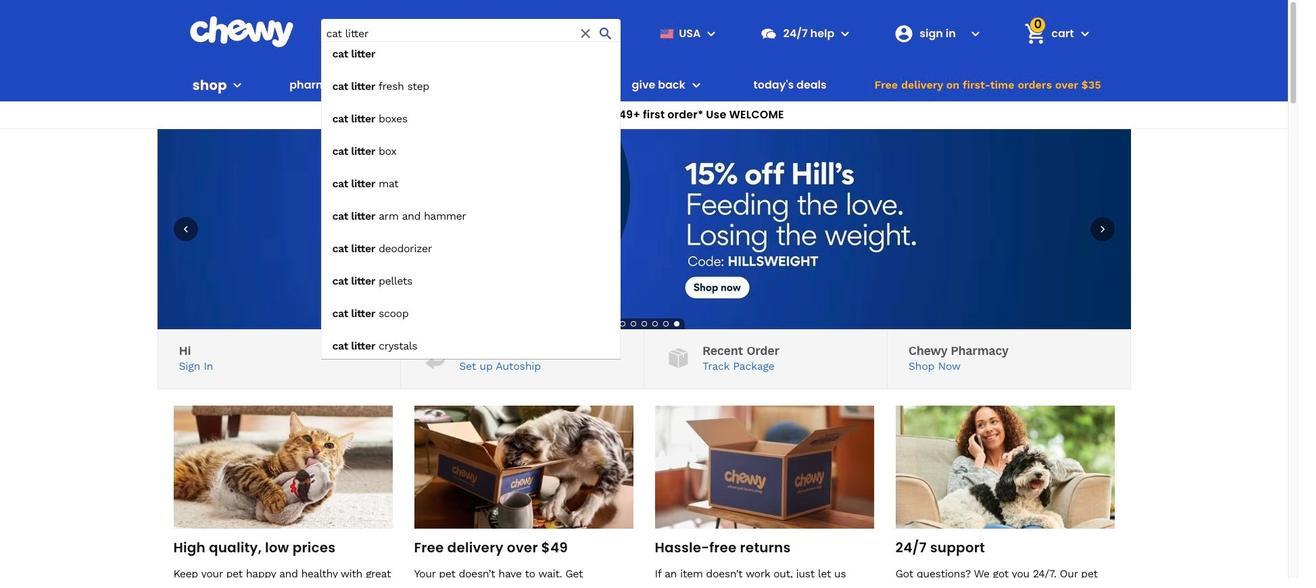 Task type: describe. For each thing, give the bounding box(es) containing it.
0 vertical spatial menu image
[[703, 25, 720, 42]]

15% off hills. feeding the love. losing the weight. use code: hillsweight. shop now. image
[[157, 129, 1131, 329]]

submit search image
[[598, 25, 614, 42]]

1 vertical spatial menu image
[[230, 77, 246, 93]]

cart menu image
[[1077, 25, 1093, 42]]

list box inside site banner
[[321, 41, 621, 359]]

delete search image
[[578, 25, 594, 42]]

items image
[[1023, 22, 1047, 45]]

Search text field
[[321, 19, 621, 48]]

2 / image from the left
[[665, 345, 692, 371]]

1 / image from the left
[[422, 345, 448, 371]]

help menu image
[[837, 25, 853, 42]]



Task type: locate. For each thing, give the bounding box(es) containing it.
menu image up give back menu icon
[[703, 25, 720, 42]]

Product search field
[[321, 19, 621, 359]]

1 horizontal spatial menu image
[[703, 25, 720, 42]]

/ image
[[422, 345, 448, 371], [665, 345, 692, 371]]

menu image down chewy home image
[[230, 77, 246, 93]]

stop automatic slide show image
[[606, 318, 617, 329]]

account menu image
[[968, 25, 984, 42]]

0 horizontal spatial menu image
[[230, 77, 246, 93]]

chewy support image
[[760, 25, 778, 42]]

give back menu image
[[688, 77, 704, 93]]

chewy home image
[[189, 16, 294, 47]]

site banner
[[0, 0, 1288, 359]]

1 horizontal spatial / image
[[665, 345, 692, 371]]

menu image
[[703, 25, 720, 42], [230, 77, 246, 93]]

list box
[[321, 41, 621, 359]]

choose slide to display. group
[[617, 318, 682, 329]]

0 horizontal spatial / image
[[422, 345, 448, 371]]



Task type: vqa. For each thing, say whether or not it's contained in the screenshot.
/ icon
yes



